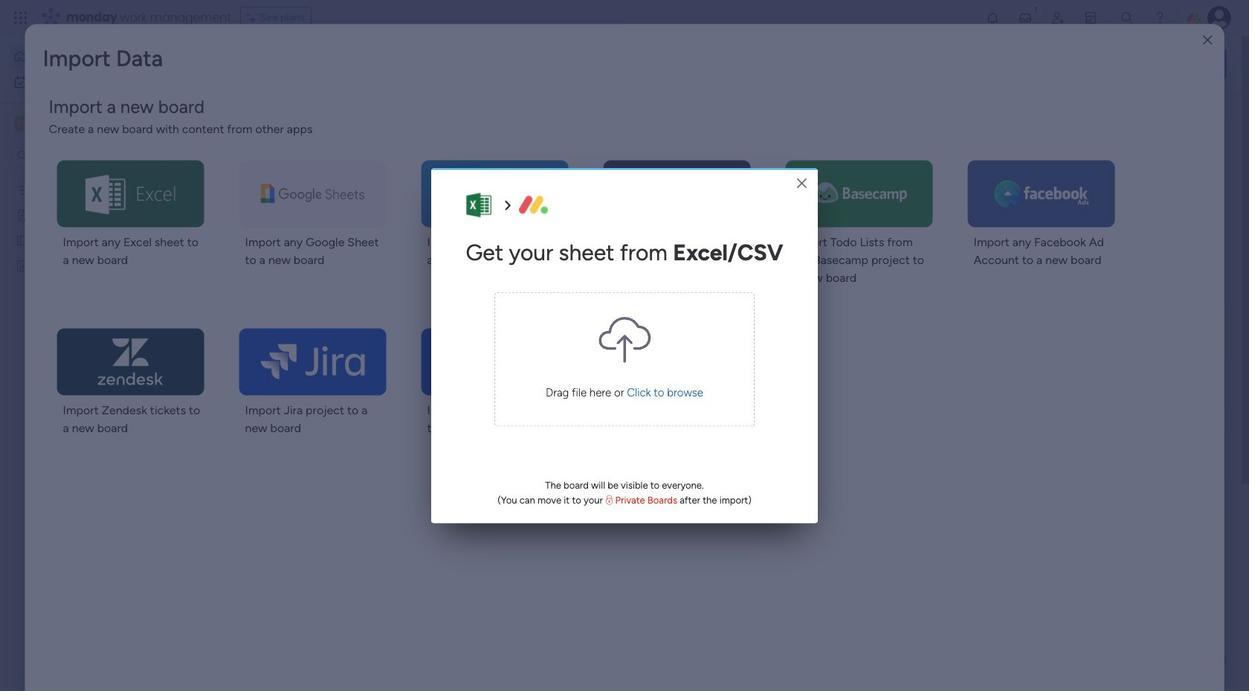 Task type: vqa. For each thing, say whether or not it's contained in the screenshot.
Analytics
no



Task type: describe. For each thing, give the bounding box(es) containing it.
2 component image from the left
[[735, 295, 748, 308]]

update feed image
[[1019, 10, 1033, 25]]

dapulse private image
[[606, 495, 613, 506]]

getting started element
[[1004, 355, 1228, 415]]

quick search results list box
[[230, 139, 969, 519]]

help center element
[[1004, 427, 1228, 486]]

notifications image
[[986, 10, 1001, 25]]

workspace selection element
[[14, 115, 124, 134]]

1 component image from the left
[[492, 295, 505, 308]]

1 vertical spatial option
[[0, 176, 190, 179]]

public dashboard image
[[16, 258, 30, 272]]

private board image
[[16, 208, 30, 222]]

public board image
[[16, 233, 30, 247]]

kendall parks image
[[1208, 6, 1232, 30]]



Task type: locate. For each thing, give the bounding box(es) containing it.
see plans image
[[247, 10, 260, 26]]

1 horizontal spatial component image
[[735, 295, 748, 308]]

component image
[[492, 295, 505, 308], [735, 295, 748, 308]]

option down search in workspace field
[[0, 176, 190, 179]]

select product image
[[13, 10, 28, 25]]

invite members image
[[1051, 10, 1066, 25]]

templates image image
[[1018, 112, 1214, 215]]

0 vertical spatial option
[[9, 45, 181, 68]]

list box
[[0, 174, 190, 479]]

close recently visited image
[[230, 121, 248, 139]]

option
[[9, 45, 181, 68], [0, 176, 190, 179]]

0 horizontal spatial component image
[[492, 295, 505, 308]]

option up workspace selection element
[[9, 45, 181, 68]]

Search in workspace field
[[31, 147, 124, 164]]

monday marketplace image
[[1084, 10, 1099, 25]]

1 image
[[1030, 1, 1043, 17]]

help image
[[1153, 10, 1168, 25]]

workspace image
[[14, 115, 29, 132]]

close image
[[1204, 35, 1213, 46]]

search everything image
[[1120, 10, 1135, 25]]

dapulse x slim image
[[798, 175, 807, 192]]



